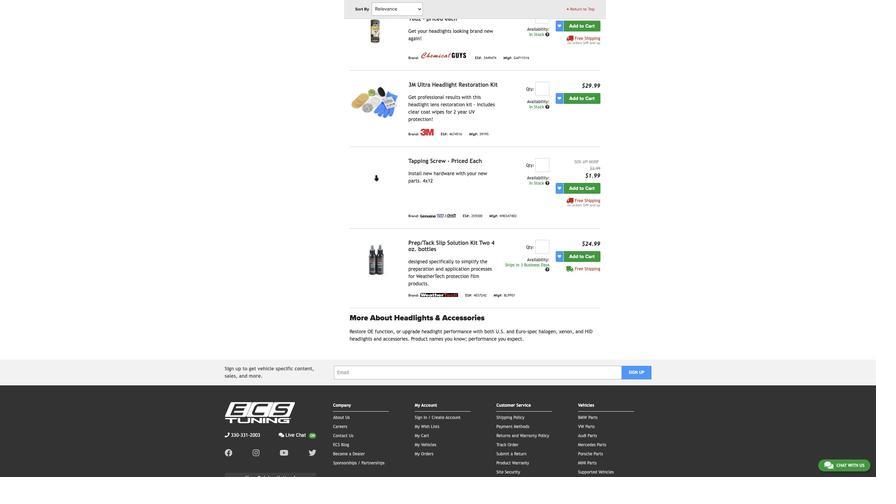 Task type: describe. For each thing, give the bounding box(es) containing it.
company
[[333, 403, 351, 408]]

mfg#: for 3m ultra headlight restoration kit
[[469, 132, 478, 136]]

both
[[484, 329, 494, 334]]

vehicles for supported vehicles
[[599, 470, 614, 475]]

cart for $19.99
[[585, 23, 595, 29]]

porsche parts link
[[578, 452, 603, 457]]

brand: for 3m ultra headlight restoration kit
[[408, 132, 419, 136]]

availability: for prep/tack slip solution kit two 4 oz. bottles
[[527, 257, 550, 262]]

about us link
[[333, 415, 350, 420]]

specific
[[276, 366, 293, 371]]

parts for mercedes parts
[[597, 443, 606, 447]]

more.
[[249, 373, 263, 379]]

shipping down $19.99
[[585, 36, 600, 41]]

restoration
[[441, 102, 465, 107]]

to down $19.99
[[580, 23, 584, 29]]

mfg#: 8lpp01
[[494, 294, 515, 297]]

0 horizontal spatial /
[[358, 461, 360, 466]]

headlights
[[394, 313, 433, 322]]

es#: for kit
[[465, 294, 472, 297]]

$49 for tapping screw - priced each
[[583, 203, 589, 207]]

my for my cart
[[415, 433, 420, 438]]

4037242
[[474, 294, 487, 297]]

mfg#: for prep/tack slip solution kit two 4 oz. bottles
[[494, 294, 503, 297]]

bmw
[[578, 415, 587, 420]]

kit inside prep/tack slip solution kit two 4 oz. bottles
[[470, 240, 478, 246]]

security
[[505, 470, 520, 475]]

orders for headlight restorer & protectant 16oz - priced each
[[572, 41, 582, 45]]

new for tapping screw - priced each
[[478, 171, 487, 176]]

3 in stock from the top
[[529, 181, 545, 186]]

brand: for headlight restorer & protectant 16oz - priced each
[[408, 56, 419, 60]]

question circle image for prep/tack slip solution kit two 4 oz. bottles
[[545, 268, 550, 272]]

cart down $1.99
[[585, 185, 595, 191]]

restorer
[[435, 9, 458, 16]]

question circle image for $19.99
[[545, 32, 550, 37]]

and inside "designed specifically to simplify the preparation and application processes for weathertech protection film products."
[[436, 266, 444, 272]]

headlight for performance
[[422, 329, 442, 334]]

add to wish list image for $19.99
[[558, 24, 561, 28]]

more about headlights & accessories
[[350, 313, 485, 322]]

know;
[[454, 336, 467, 342]]

live chat link
[[279, 432, 316, 439]]

with inside the get professional results with this headlight lens restoration kit - includes clear coat wipes for 2 year uv protection!
[[462, 94, 472, 100]]

to down $29.99
[[580, 95, 584, 101]]

on for tapping screw - priced each
[[568, 203, 571, 207]]

free for headlight restorer & protectant 16oz - priced each
[[575, 36, 583, 41]]

euro-
[[516, 329, 528, 334]]

submit a return
[[497, 452, 527, 457]]

my for my account
[[415, 403, 420, 408]]

es#259300 - n90347402 - tapping screw - priced each - install new hardware with your new parts. 4x12 - genuine volkswagen audi - audi bmw volkswagen mercedes benz mini porsche image
[[350, 158, 403, 198]]

es#: 259300
[[463, 214, 482, 218]]

uv
[[469, 109, 475, 115]]

orders for tapping screw - priced each
[[572, 203, 582, 207]]

become a dealer
[[333, 452, 365, 457]]

to down 50% off msrp $3.99 $1.99
[[580, 185, 584, 191]]

16oz
[[408, 15, 421, 22]]

and left hid
[[576, 329, 584, 334]]

free shipping on orders $49 and up for tapping screw - priced each
[[568, 198, 600, 207]]

0 horizontal spatial chat
[[296, 432, 306, 438]]

in for tapping screw - priced each
[[529, 181, 533, 186]]

payment methods link
[[497, 424, 529, 429]]

1 vertical spatial return
[[514, 452, 527, 457]]

vw parts
[[578, 424, 595, 429]]

cart for $29.99
[[585, 95, 595, 101]]

1 vertical spatial &
[[435, 313, 440, 322]]

professional
[[418, 94, 444, 100]]

site security link
[[497, 470, 520, 475]]

question circle image for tapping screw - priced each
[[545, 181, 550, 185]]

sponsorships / partnerships
[[333, 461, 385, 466]]

my for my wish lists
[[415, 424, 420, 429]]

top
[[588, 7, 595, 12]]

and down function,
[[374, 336, 382, 342]]

sort by
[[355, 7, 369, 12]]

tapping screw - priced each link
[[408, 158, 482, 164]]

1 vertical spatial product
[[497, 461, 511, 466]]

add to cart button for $24.99
[[564, 251, 600, 262]]

for inside the get professional results with this headlight lens restoration kit - includes clear coat wipes for 2 year uv protection!
[[446, 109, 452, 115]]

mfg#: for tapping screw - priced each
[[489, 214, 498, 218]]

blog
[[341, 443, 349, 447]]

your inside get your headlights looking brand new again!
[[418, 28, 427, 34]]

submit
[[497, 452, 510, 457]]

330-
[[231, 432, 241, 438]]

mini parts
[[578, 461, 597, 466]]

50%
[[574, 159, 581, 164]]

0 horizontal spatial account
[[421, 403, 437, 408]]

up inside sign up to get vehicle specific content, sales, and more.
[[236, 366, 241, 371]]

prep/tack slip solution kit two 4 oz. bottles link
[[408, 240, 495, 252]]

mfg#: for headlight restorer & protectant 16oz - priced each
[[504, 56, 513, 60]]

designed
[[408, 259, 428, 264]]

free shipping
[[575, 266, 600, 271]]

my wish lists
[[415, 424, 440, 429]]

to up free shipping
[[580, 254, 584, 259]]

mini
[[578, 461, 586, 466]]

0 vertical spatial vehicles
[[578, 403, 594, 408]]

to inside "designed specifically to simplify the preparation and application processes for weathertech protection film products."
[[455, 259, 460, 264]]

2003
[[250, 432, 260, 438]]

new for headlight restorer & protectant 16oz - priced each
[[484, 28, 493, 34]]

in for 3m ultra headlight restoration kit
[[529, 104, 533, 109]]

in stock for $29.99
[[529, 104, 545, 109]]

us for about us
[[345, 415, 350, 420]]

restore
[[350, 329, 366, 334]]

259300
[[471, 214, 482, 218]]

sign for sign up to get vehicle specific content, sales, and more.
[[225, 366, 234, 371]]

add for $24.99
[[569, 254, 578, 259]]

caret up image
[[567, 7, 569, 11]]

question circle image for $29.99
[[545, 105, 550, 109]]

days
[[541, 263, 550, 268]]

function,
[[375, 329, 395, 334]]

product warranty link
[[497, 461, 529, 466]]

my orders link
[[415, 452, 434, 457]]

$1.99
[[585, 172, 600, 179]]

for inside "designed specifically to simplify the preparation and application processes for weathertech protection film products."
[[408, 273, 415, 279]]

become
[[333, 452, 348, 457]]

vehicles for my vehicles
[[421, 443, 436, 447]]

add for $19.99
[[569, 23, 578, 29]]

restore oe function, or upgrade headlight performance with both u.s. and euro-spec halogen, xenon, and hid headlights and accessories. product names you know; performance you expect.
[[350, 329, 593, 342]]

get for 3m ultra headlight restoration kit
[[408, 94, 416, 100]]

3m ultra headlight restoration kit link
[[408, 81, 498, 88]]

0 vertical spatial kit
[[490, 81, 498, 88]]

return to top link
[[567, 6, 595, 12]]

priced
[[427, 15, 443, 22]]

comments image for chat
[[824, 461, 834, 469]]

results
[[446, 94, 460, 100]]

1 horizontal spatial /
[[428, 415, 431, 420]]

1 vertical spatial warranty
[[512, 461, 529, 466]]

instagram logo image
[[253, 449, 259, 457]]

parts for mini parts
[[587, 461, 597, 466]]

3m - corporate logo image
[[421, 129, 434, 136]]

live
[[286, 432, 295, 438]]

my for my vehicles
[[415, 443, 420, 447]]

add to cart for $19.99
[[569, 23, 595, 29]]

careers
[[333, 424, 347, 429]]

add to wish list image
[[558, 187, 561, 190]]

free shipping on orders $49 and up for headlight restorer & protectant 16oz - priced each
[[568, 36, 600, 45]]

1 vertical spatial headlight
[[432, 81, 457, 88]]

customer
[[497, 403, 515, 408]]

mini parts link
[[578, 461, 597, 466]]

cart for $24.99
[[585, 254, 595, 259]]

lists
[[431, 424, 440, 429]]

install
[[408, 171, 422, 176]]

msrp
[[589, 159, 599, 164]]

to inside sign up to get vehicle specific content, sales, and more.
[[243, 366, 247, 371]]

qty: for 3m ultra headlight restoration kit
[[526, 87, 534, 92]]

shipping down $24.99
[[585, 266, 600, 271]]

stock for $29.99
[[534, 104, 544, 109]]

brand
[[470, 28, 483, 34]]

partnerships
[[362, 461, 385, 466]]

service
[[517, 403, 531, 408]]

off
[[583, 159, 588, 164]]

supported vehicles
[[578, 470, 614, 475]]

parts for audi parts
[[588, 433, 597, 438]]

3 stock from the top
[[534, 181, 544, 186]]

1 horizontal spatial account
[[446, 415, 461, 420]]

& inside headlight restorer & protectant 16oz - priced each
[[459, 9, 463, 16]]

and up order
[[512, 433, 519, 438]]

mfg#: 39195
[[469, 132, 489, 136]]

bmw parts link
[[578, 415, 598, 420]]

comments image for live
[[279, 433, 284, 438]]

mercedes parts link
[[578, 443, 606, 447]]

cart down wish
[[421, 433, 429, 438]]

parts for porsche parts
[[594, 452, 603, 457]]

coat
[[421, 109, 431, 115]]

stock for $19.99
[[534, 32, 544, 37]]

returns and warranty policy link
[[497, 433, 549, 438]]

order
[[508, 443, 519, 447]]

0 horizontal spatial policy
[[514, 415, 525, 420]]

1 horizontal spatial policy
[[538, 433, 549, 438]]

or
[[397, 329, 401, 334]]

add to cart button for $29.99
[[564, 93, 600, 104]]

free for tapping screw - priced each
[[575, 198, 583, 203]]

with inside install new hardware with your new parts. 4x12
[[456, 171, 466, 176]]

4674516
[[449, 132, 462, 136]]

headlights inside get your headlights looking brand new again!
[[429, 28, 452, 34]]

about us
[[333, 415, 350, 420]]

wish
[[421, 424, 430, 429]]

headlight inside headlight restorer & protectant 16oz - priced each
[[408, 9, 433, 16]]

chat with us
[[837, 463, 865, 468]]

clear
[[408, 109, 419, 115]]

spec
[[528, 329, 537, 334]]

add to cart for $29.99
[[569, 95, 595, 101]]

product warranty
[[497, 461, 529, 466]]

site
[[497, 470, 504, 475]]



Task type: vqa. For each thing, say whether or not it's contained in the screenshot.
Get to the top
yes



Task type: locate. For each thing, give the bounding box(es) containing it.
and inside sign up to get vehicle specific content, sales, and more.
[[239, 373, 247, 379]]

2 stock from the top
[[534, 104, 544, 109]]

performance
[[444, 329, 472, 334], [469, 336, 497, 342]]

0 vertical spatial question circle image
[[545, 181, 550, 185]]

1 get from the top
[[408, 28, 416, 34]]

you left know;
[[445, 336, 453, 342]]

1 add to wish list image from the top
[[558, 24, 561, 28]]

es#: for protectant
[[475, 56, 482, 60]]

4 qty: from the top
[[526, 245, 534, 250]]

1 vertical spatial free
[[575, 198, 583, 203]]

free down $24.99
[[575, 266, 583, 271]]

mfg#: n90347402
[[489, 214, 517, 218]]

2 horizontal spatial vehicles
[[599, 470, 614, 475]]

1 horizontal spatial &
[[459, 9, 463, 16]]

es#: left 4674516
[[441, 132, 448, 136]]

2 question circle image from the top
[[545, 105, 550, 109]]

new right brand
[[484, 28, 493, 34]]

2 $49 from the top
[[583, 203, 589, 207]]

question circle image
[[545, 181, 550, 185], [545, 268, 550, 272]]

$49 for headlight restorer & protectant 16oz - priced each
[[583, 41, 589, 45]]

qty: for tapping screw - priced each
[[526, 163, 534, 168]]

mfg#: left n90347402
[[489, 214, 498, 218]]

chat with us link
[[819, 460, 871, 472]]

ecs
[[333, 443, 340, 447]]

0 vertical spatial in stock
[[529, 32, 545, 37]]

vehicles
[[578, 403, 594, 408], [421, 443, 436, 447], [599, 470, 614, 475]]

1 vertical spatial on
[[568, 203, 571, 207]]

add to cart button down $1.99
[[564, 183, 600, 194]]

and right sales,
[[239, 373, 247, 379]]

1 vertical spatial vehicles
[[421, 443, 436, 447]]

add to cart down $29.99
[[569, 95, 595, 101]]

lens
[[431, 102, 439, 107]]

0 vertical spatial headlight
[[408, 102, 429, 107]]

parts down porsche parts link
[[587, 461, 597, 466]]

free down $19.99
[[575, 36, 583, 41]]

1 horizontal spatial you
[[498, 336, 506, 342]]

brand: down the products.
[[408, 294, 419, 297]]

1 vertical spatial headlights
[[350, 336, 372, 342]]

facebook logo image
[[225, 449, 232, 457]]

1 in stock from the top
[[529, 32, 545, 37]]

$19.99
[[582, 10, 600, 17]]

headlight up clear
[[408, 102, 429, 107]]

tapping
[[408, 158, 429, 164]]

parts up porsche parts link
[[597, 443, 606, 447]]

4
[[492, 240, 495, 246]]

0 horizontal spatial comments image
[[279, 433, 284, 438]]

orders
[[572, 41, 582, 45], [572, 203, 582, 207]]

2 free from the top
[[575, 198, 583, 203]]

a for submit
[[511, 452, 513, 457]]

2 horizontal spatial sign
[[629, 370, 638, 375]]

0 vertical spatial headlight
[[408, 9, 433, 16]]

1 horizontal spatial kit
[[490, 81, 498, 88]]

careers link
[[333, 424, 347, 429]]

and up expect.
[[507, 329, 514, 334]]

0 horizontal spatial sign
[[225, 366, 234, 371]]

2 my from the top
[[415, 424, 420, 429]]

comments image inside live chat link
[[279, 433, 284, 438]]

add to cart button for $19.99
[[564, 21, 600, 31]]

1 vertical spatial policy
[[538, 433, 549, 438]]

return down order
[[514, 452, 527, 457]]

add to cart button down $29.99
[[564, 93, 600, 104]]

brand: for tapping screw - priced each
[[408, 214, 419, 218]]

sign for sign up
[[629, 370, 638, 375]]

my account
[[415, 403, 437, 408]]

1 question circle image from the top
[[545, 181, 550, 185]]

your
[[418, 28, 427, 34], [467, 171, 477, 176]]

1 vertical spatial comments image
[[824, 461, 834, 469]]

330-331-2003 link
[[225, 432, 260, 439]]

submit a return link
[[497, 452, 527, 457]]

product
[[411, 336, 428, 342], [497, 461, 511, 466]]

add to wish list image for $24.99
[[558, 255, 561, 258]]

Email email field
[[334, 366, 622, 379]]

1 availability: from the top
[[527, 27, 550, 32]]

parts up mercedes parts link
[[588, 433, 597, 438]]

add to cart down $1.99
[[569, 185, 595, 191]]

2 add to wish list image from the top
[[558, 97, 561, 100]]

es#: left 4037242
[[465, 294, 472, 297]]

- right kit
[[474, 102, 476, 107]]

mfg#: left 8lpp01
[[494, 294, 503, 297]]

4 availability: from the top
[[527, 257, 550, 262]]

1 vertical spatial -
[[474, 102, 476, 107]]

add to wish list image
[[558, 24, 561, 28], [558, 97, 561, 100], [558, 255, 561, 258]]

2 brand: from the top
[[408, 132, 419, 136]]

1 vertical spatial chat
[[837, 463, 847, 468]]

0 vertical spatial chat
[[296, 432, 306, 438]]

headlight up names
[[422, 329, 442, 334]]

each
[[470, 158, 482, 164]]

screw
[[430, 158, 446, 164]]

ecs tuning image
[[225, 402, 295, 423]]

1 stock from the top
[[534, 32, 544, 37]]

0 horizontal spatial -
[[423, 15, 425, 22]]

brand: left 3m - corporate logo
[[408, 132, 419, 136]]

1 horizontal spatial chat
[[837, 463, 847, 468]]

1 vertical spatial /
[[358, 461, 360, 466]]

headlight up results
[[432, 81, 457, 88]]

category navigation element
[[276, 0, 339, 0]]

comments image left live
[[279, 433, 284, 438]]

protectant
[[465, 9, 493, 16]]

4 add to cart from the top
[[569, 254, 595, 259]]

new down each
[[478, 171, 487, 176]]

2 vertical spatial vehicles
[[599, 470, 614, 475]]

2 question circle image from the top
[[545, 268, 550, 272]]

3
[[521, 263, 523, 268]]

/
[[428, 415, 431, 420], [358, 461, 360, 466]]

performance up know;
[[444, 329, 472, 334]]

payment methods
[[497, 424, 529, 429]]

0 vertical spatial get
[[408, 28, 416, 34]]

expect.
[[507, 336, 524, 342]]

1 brand: from the top
[[408, 56, 419, 60]]

/ down dealer
[[358, 461, 360, 466]]

$49
[[583, 41, 589, 45], [583, 203, 589, 207]]

in stock
[[529, 32, 545, 37], [529, 104, 545, 109], [529, 181, 545, 186]]

about up function,
[[370, 313, 392, 322]]

2 get from the top
[[408, 94, 416, 100]]

customer service
[[497, 403, 531, 408]]

1 add to cart button from the top
[[564, 21, 600, 31]]

0 vertical spatial stock
[[534, 32, 544, 37]]

0 vertical spatial orders
[[572, 41, 582, 45]]

0 vertical spatial &
[[459, 9, 463, 16]]

vw parts link
[[578, 424, 595, 429]]

new inside get your headlights looking brand new again!
[[484, 28, 493, 34]]

0 vertical spatial your
[[418, 28, 427, 34]]

1 free from the top
[[575, 36, 583, 41]]

- inside headlight restorer & protectant 16oz - priced each
[[423, 15, 425, 22]]

0 horizontal spatial product
[[411, 336, 428, 342]]

create
[[432, 415, 445, 420]]

headlights down 'restore'
[[350, 336, 372, 342]]

product down submit
[[497, 461, 511, 466]]

$49 down $1.99
[[583, 203, 589, 207]]

headlight inside restore oe function, or upgrade headlight performance with both u.s. and euro-spec halogen, xenon, and hid headlights and accessories. product names you know; performance you expect.
[[422, 329, 442, 334]]

1 vertical spatial us
[[349, 433, 354, 438]]

mercedes
[[578, 443, 596, 447]]

2 vertical spatial in stock
[[529, 181, 545, 186]]

$3.99
[[590, 166, 600, 171]]

bottles
[[418, 246, 436, 252]]

1 you from the left
[[445, 336, 453, 342]]

return to top
[[569, 7, 595, 12]]

brand: down again!
[[408, 56, 419, 60]]

add
[[569, 23, 578, 29], [569, 95, 578, 101], [569, 185, 578, 191], [569, 254, 578, 259]]

1 horizontal spatial product
[[497, 461, 511, 466]]

your down each
[[467, 171, 477, 176]]

returns and warranty policy
[[497, 433, 549, 438]]

2 free shipping on orders $49 and up from the top
[[568, 198, 600, 207]]

3 brand: from the top
[[408, 214, 419, 218]]

1 add from the top
[[569, 23, 578, 29]]

qty: for headlight restorer & protectant 16oz - priced each
[[526, 14, 534, 19]]

comments image left chat with us
[[824, 461, 834, 469]]

0 vertical spatial comments image
[[279, 433, 284, 438]]

availability:
[[527, 27, 550, 32], [527, 99, 550, 104], [527, 176, 550, 180], [527, 257, 550, 262]]

0 vertical spatial warranty
[[520, 433, 537, 438]]

2 on from the top
[[568, 203, 571, 207]]

contact us link
[[333, 433, 354, 438]]

simplify
[[461, 259, 479, 264]]

availability: for tapping screw - priced each
[[527, 176, 550, 180]]

sort
[[355, 7, 363, 12]]

contact us
[[333, 433, 354, 438]]

parts right bmw
[[588, 415, 598, 420]]

brand: left genuine volkswagen audi - corporate logo
[[408, 214, 419, 218]]

solution
[[447, 240, 469, 246]]

1 vertical spatial about
[[333, 415, 344, 420]]

qty: for prep/tack slip solution kit two 4 oz. bottles
[[526, 245, 534, 250]]

cart down $24.99
[[585, 254, 595, 259]]

1 horizontal spatial your
[[467, 171, 477, 176]]

a left dealer
[[349, 452, 351, 457]]

comments image
[[279, 433, 284, 438], [824, 461, 834, 469]]

vw
[[578, 424, 584, 429]]

you
[[445, 336, 453, 342], [498, 336, 506, 342]]

1 horizontal spatial about
[[370, 313, 392, 322]]

4 add from the top
[[569, 254, 578, 259]]

and down specifically
[[436, 266, 444, 272]]

on for headlight restorer & protectant 16oz - priced each
[[568, 41, 571, 45]]

2 vertical spatial -
[[448, 158, 450, 164]]

1 on from the top
[[568, 41, 571, 45]]

0 horizontal spatial kit
[[470, 240, 478, 246]]

- right 16oz
[[423, 15, 425, 22]]

cart down $29.99
[[585, 95, 595, 101]]

with inside restore oe function, or upgrade headlight performance with both u.s. and euro-spec halogen, xenon, and hid headlights and accessories. product names you know; performance you expect.
[[473, 329, 483, 334]]

free shipping on orders $49 and up down $19.99
[[568, 36, 600, 45]]

audi
[[578, 433, 587, 438]]

1 vertical spatial performance
[[469, 336, 497, 342]]

parts for vw parts
[[586, 424, 595, 429]]

add to wish list image for $29.99
[[558, 97, 561, 100]]

es#: for restoration
[[441, 132, 448, 136]]

mfg#: left the gap11516
[[504, 56, 513, 60]]

4 add to cart button from the top
[[564, 251, 600, 262]]

0 vertical spatial -
[[423, 15, 425, 22]]

2 orders from the top
[[572, 203, 582, 207]]

3 add from the top
[[569, 185, 578, 191]]

1 qty: from the top
[[526, 14, 534, 19]]

3 my from the top
[[415, 433, 420, 438]]

0 vertical spatial about
[[370, 313, 392, 322]]

accessories.
[[383, 336, 410, 342]]

3 qty: from the top
[[526, 163, 534, 168]]

& up names
[[435, 313, 440, 322]]

warranty up security
[[512, 461, 529, 466]]

youtube logo image
[[280, 449, 288, 457]]

parts down mercedes parts link
[[594, 452, 603, 457]]

get inside the get professional results with this headlight lens restoration kit - includes clear coat wipes for 2 year uv protection!
[[408, 94, 416, 100]]

in for headlight restorer & protectant 16oz - priced each
[[529, 32, 533, 37]]

to up application
[[455, 259, 460, 264]]

1 vertical spatial your
[[467, 171, 477, 176]]

3 add to cart from the top
[[569, 185, 595, 191]]

warranty down methods
[[520, 433, 537, 438]]

get
[[249, 366, 256, 371]]

up
[[597, 41, 600, 45], [597, 203, 600, 207], [236, 366, 241, 371], [639, 370, 644, 375]]

1 vertical spatial for
[[408, 273, 415, 279]]

and down $19.99
[[590, 41, 596, 45]]

0 horizontal spatial a
[[349, 452, 351, 457]]

2
[[454, 109, 456, 115]]

comments image inside chat with us link
[[824, 461, 834, 469]]

in stock for $19.99
[[529, 32, 545, 37]]

to left top
[[583, 7, 587, 12]]

add to cart
[[569, 23, 595, 29], [569, 95, 595, 101], [569, 185, 595, 191], [569, 254, 595, 259]]

product down upgrade
[[411, 336, 428, 342]]

4 my from the top
[[415, 443, 420, 447]]

my up my wish lists link
[[415, 403, 420, 408]]

3 availability: from the top
[[527, 176, 550, 180]]

0 vertical spatial headlights
[[429, 28, 452, 34]]

my down my cart link
[[415, 443, 420, 447]]

4 brand: from the top
[[408, 294, 419, 297]]

& right each
[[459, 9, 463, 16]]

shipping down $1.99
[[585, 198, 600, 203]]

2 in stock from the top
[[529, 104, 545, 109]]

1 vertical spatial kit
[[470, 240, 478, 246]]

0 vertical spatial for
[[446, 109, 452, 115]]

0 horizontal spatial return
[[514, 452, 527, 457]]

1 vertical spatial headlight
[[422, 329, 442, 334]]

get up again!
[[408, 28, 416, 34]]

2 qty: from the top
[[526, 87, 534, 92]]

1 vertical spatial account
[[446, 415, 461, 420]]

parts for bmw parts
[[588, 415, 598, 420]]

es#: left '3449474'
[[475, 56, 482, 60]]

looking
[[453, 28, 469, 34]]

kit left two
[[470, 240, 478, 246]]

products.
[[408, 281, 429, 286]]

supported
[[578, 470, 597, 475]]

0 vertical spatial us
[[345, 415, 350, 420]]

vehicles up orders
[[421, 443, 436, 447]]

account right the create
[[446, 415, 461, 420]]

your inside install new hardware with your new parts. 4x12
[[467, 171, 477, 176]]

2 vertical spatial free
[[575, 266, 583, 271]]

performance down the both
[[469, 336, 497, 342]]

1 vertical spatial free shipping on orders $49 and up
[[568, 198, 600, 207]]

1 horizontal spatial comments image
[[824, 461, 834, 469]]

2 add to cart button from the top
[[564, 93, 600, 104]]

my up "my vehicles" link
[[415, 433, 420, 438]]

1 vertical spatial stock
[[534, 104, 544, 109]]

2 availability: from the top
[[527, 99, 550, 104]]

mfg#: left 39195
[[469, 132, 478, 136]]

parts right vw
[[586, 424, 595, 429]]

8lpp01
[[504, 294, 515, 297]]

1 my from the top
[[415, 403, 420, 408]]

become a dealer link
[[333, 452, 365, 457]]

my vehicles
[[415, 443, 436, 447]]

2 you from the left
[[498, 336, 506, 342]]

0 vertical spatial question circle image
[[545, 32, 550, 37]]

prep/tack slip solution kit two 4 oz. bottles
[[408, 240, 495, 252]]

1 orders from the top
[[572, 41, 582, 45]]

headlights down priced
[[429, 28, 452, 34]]

es#: left the 259300
[[463, 214, 470, 218]]

free down 50% off msrp $3.99 $1.99
[[575, 198, 583, 203]]

ultra
[[418, 81, 430, 88]]

es#4037242 - 8lpp01 - prep/tack slip solution kit two 4 oz. bottles - designed specifically to simplify the preparation and application processes for weathertech protection film products. - weathertech - audi bmw volkswagen mercedes benz mini porsche image
[[350, 240, 403, 280]]

es#4674516 - 39195 - 3m ultra headlight restoration kit - get professional results with this headlight lens restoration kit - includes clear coat wipes for 2 year uv protection! - 3m - audi bmw volkswagen mercedes benz porsche image
[[350, 82, 403, 122]]

add to cart down $19.99
[[569, 23, 595, 29]]

0 vertical spatial add to wish list image
[[558, 24, 561, 28]]

my for my orders
[[415, 452, 420, 457]]

1 vertical spatial get
[[408, 94, 416, 100]]

1 vertical spatial orders
[[572, 203, 582, 207]]

sign inside sign up to get vehicle specific content, sales, and more.
[[225, 366, 234, 371]]

in
[[529, 32, 533, 37], [529, 104, 533, 109], [529, 181, 533, 186], [424, 415, 427, 420]]

0 horizontal spatial vehicles
[[421, 443, 436, 447]]

1 horizontal spatial headlights
[[429, 28, 452, 34]]

es#:
[[475, 56, 482, 60], [441, 132, 448, 136], [463, 214, 470, 218], [465, 294, 472, 297]]

0 vertical spatial free
[[575, 36, 583, 41]]

1 vertical spatial question circle image
[[545, 268, 550, 272]]

es#: for priced
[[463, 214, 470, 218]]

vehicles up bmw parts "link"
[[578, 403, 594, 408]]

warranty
[[520, 433, 537, 438], [512, 461, 529, 466]]

get for headlight restorer & protectant 16oz - priced each
[[408, 28, 416, 34]]

1 free shipping on orders $49 and up from the top
[[568, 36, 600, 45]]

headlight for lens
[[408, 102, 429, 107]]

None number field
[[536, 9, 550, 23], [536, 82, 550, 96], [536, 158, 550, 172], [536, 240, 550, 254], [536, 9, 550, 23], [536, 82, 550, 96], [536, 158, 550, 172], [536, 240, 550, 254]]

availability: for headlight restorer & protectant 16oz - priced each
[[527, 27, 550, 32]]

shipping up payment
[[497, 415, 512, 420]]

sponsorships
[[333, 461, 357, 466]]

add to cart button
[[564, 21, 600, 31], [564, 93, 600, 104], [564, 183, 600, 194], [564, 251, 600, 262]]

protection
[[446, 273, 469, 279]]

you down u.s.
[[498, 336, 506, 342]]

0 vertical spatial /
[[428, 415, 431, 420]]

return right 'caret up' image
[[570, 7, 582, 12]]

0 horizontal spatial you
[[445, 336, 453, 342]]

0 vertical spatial free shipping on orders $49 and up
[[568, 36, 600, 45]]

weathertech - corporate logo image
[[421, 293, 458, 297]]

a for become
[[349, 452, 351, 457]]

headlight restorer & protectant 16oz - priced each link
[[408, 9, 493, 22]]

xenon,
[[559, 329, 574, 334]]

get inside get your headlights looking brand new again!
[[408, 28, 416, 34]]

get your headlights looking brand new again!
[[408, 28, 493, 41]]

sign for sign in / create account
[[415, 415, 422, 420]]

chemical guys - corporate logo image
[[421, 52, 468, 59]]

up inside button
[[639, 370, 644, 375]]

question circle image
[[545, 32, 550, 37], [545, 105, 550, 109]]

genuine volkswagen audi - corporate logo image
[[421, 214, 456, 217]]

headlight left restorer
[[408, 9, 433, 16]]

brand: for prep/tack slip solution kit two 4 oz. bottles
[[408, 294, 419, 297]]

kit right restoration
[[490, 81, 498, 88]]

application
[[445, 266, 470, 272]]

add to cart button down $19.99
[[564, 21, 600, 31]]

hid
[[585, 329, 593, 334]]

- inside the get professional results with this headlight lens restoration kit - includes clear coat wipes for 2 year uv protection!
[[474, 102, 476, 107]]

and down $1.99
[[590, 203, 596, 207]]

/ left the create
[[428, 415, 431, 420]]

sign
[[225, 366, 234, 371], [629, 370, 638, 375], [415, 415, 422, 420]]

sign inside button
[[629, 370, 638, 375]]

availability: for 3m ultra headlight restoration kit
[[527, 99, 550, 104]]

free shipping on orders $49 and up down $1.99
[[568, 198, 600, 207]]

headlights inside restore oe function, or upgrade headlight performance with both u.s. and euro-spec halogen, xenon, and hid headlights and accessories. product names you know; performance you expect.
[[350, 336, 372, 342]]

add to cart button up free shipping
[[564, 251, 600, 262]]

1 question circle image from the top
[[545, 32, 550, 37]]

0 vertical spatial return
[[570, 7, 582, 12]]

es#3449474 - gap11516 - headlight restorer & protectant 16oz - priced each - get your headlights looking brand new again! - chemical guys - audi bmw volkswagen mercedes benz mini porsche image
[[350, 9, 403, 49]]

2 add from the top
[[569, 95, 578, 101]]

specifically
[[429, 259, 454, 264]]

1 horizontal spatial -
[[448, 158, 450, 164]]

new up the 4x12
[[423, 171, 432, 176]]

add to cart up free shipping
[[569, 254, 595, 259]]

0 vertical spatial on
[[568, 41, 571, 45]]

0 horizontal spatial &
[[435, 313, 440, 322]]

0 horizontal spatial your
[[418, 28, 427, 34]]

2 a from the left
[[511, 452, 513, 457]]

ecs blog
[[333, 443, 349, 447]]

3m ultra headlight restoration kit
[[408, 81, 498, 88]]

sign in / create account
[[415, 415, 461, 420]]

1 a from the left
[[349, 452, 351, 457]]

0 vertical spatial performance
[[444, 329, 472, 334]]

3 add to cart button from the top
[[564, 183, 600, 194]]

get professional results with this headlight lens restoration kit - includes clear coat wipes for 2 year uv protection!
[[408, 94, 495, 122]]

sponsorships / partnerships link
[[333, 461, 385, 466]]

2 add to cart from the top
[[569, 95, 595, 101]]

1 $49 from the top
[[583, 41, 589, 45]]

0 horizontal spatial headlights
[[350, 336, 372, 342]]

more
[[350, 313, 368, 322]]

1 add to cart from the top
[[569, 23, 595, 29]]

add to cart for $24.99
[[569, 254, 595, 259]]

twitter logo image
[[309, 449, 316, 457]]

5 my from the top
[[415, 452, 420, 457]]

0 vertical spatial policy
[[514, 415, 525, 420]]

for left 2
[[446, 109, 452, 115]]

account up the sign in / create account link
[[421, 403, 437, 408]]

mfg#: gap11516
[[504, 56, 529, 60]]

1 horizontal spatial vehicles
[[578, 403, 594, 408]]

0 vertical spatial $49
[[583, 41, 589, 45]]

my cart
[[415, 433, 429, 438]]

about up "careers" link on the left of page
[[333, 415, 344, 420]]

1 horizontal spatial for
[[446, 109, 452, 115]]

us for contact us
[[349, 433, 354, 438]]

1 vertical spatial in stock
[[529, 104, 545, 109]]

to left get
[[243, 366, 247, 371]]

vehicles right supported at the right bottom of the page
[[599, 470, 614, 475]]

names
[[429, 336, 443, 342]]

1 vertical spatial $49
[[583, 203, 589, 207]]

wipes
[[432, 109, 444, 115]]

us
[[345, 415, 350, 420], [349, 433, 354, 438], [860, 463, 865, 468]]

3 free from the top
[[575, 266, 583, 271]]

2 vertical spatial us
[[860, 463, 865, 468]]

a right submit
[[511, 452, 513, 457]]

my vehicles link
[[415, 443, 436, 447]]

2 horizontal spatial -
[[474, 102, 476, 107]]

headlight inside the get professional results with this headlight lens restoration kit - includes clear coat wipes for 2 year uv protection!
[[408, 102, 429, 107]]

stock
[[534, 32, 544, 37], [534, 104, 544, 109], [534, 181, 544, 186]]

my left orders
[[415, 452, 420, 457]]

2 vertical spatial add to wish list image
[[558, 255, 561, 258]]

my left wish
[[415, 424, 420, 429]]

0 vertical spatial account
[[421, 403, 437, 408]]

1 vertical spatial question circle image
[[545, 105, 550, 109]]

a
[[349, 452, 351, 457], [511, 452, 513, 457]]

phone image
[[225, 433, 230, 438]]

gap11516
[[514, 56, 529, 60]]

product inside restore oe function, or upgrade headlight performance with both u.s. and euro-spec halogen, xenon, and hid headlights and accessories. product names you know; performance you expect.
[[411, 336, 428, 342]]

3 add to wish list image from the top
[[558, 255, 561, 258]]

0 horizontal spatial about
[[333, 415, 344, 420]]

cart down $19.99
[[585, 23, 595, 29]]

add for $29.99
[[569, 95, 578, 101]]



